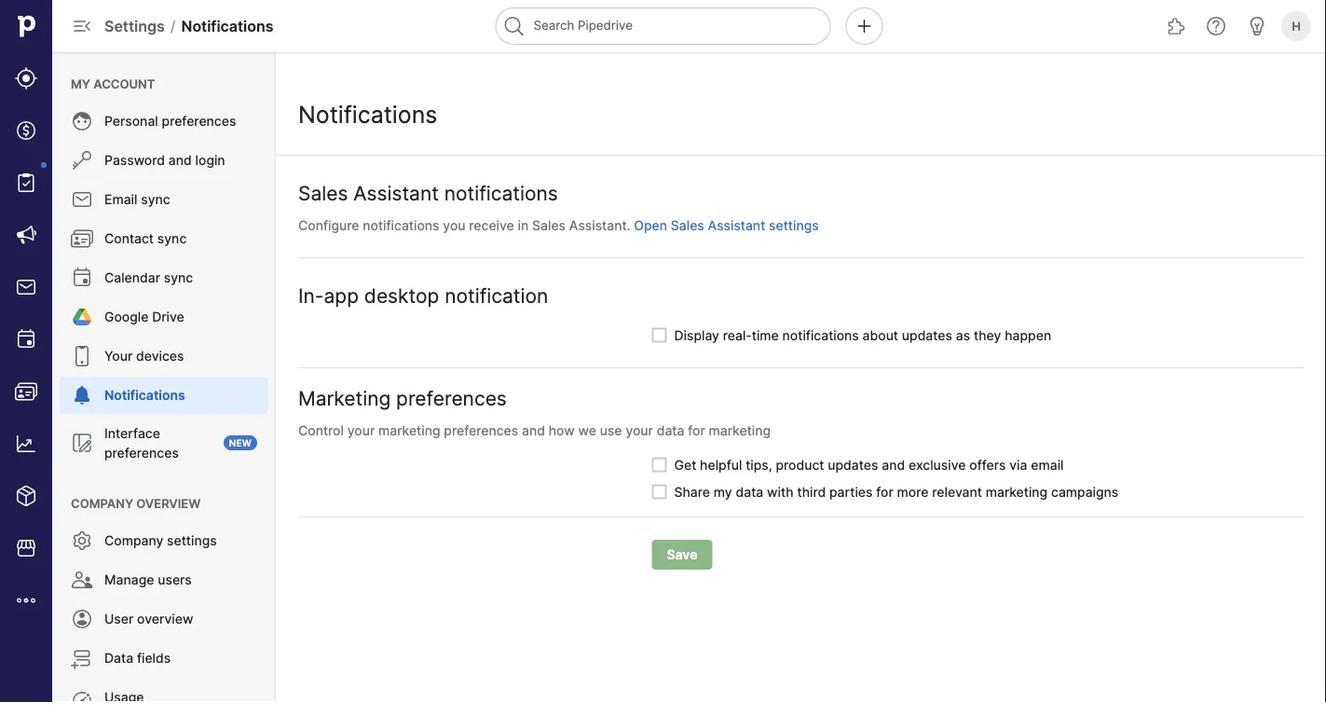 Task type: locate. For each thing, give the bounding box(es) containing it.
color undefined image inside "your devices" link
[[71, 345, 93, 367]]

color undefined image right marketplace icon
[[71, 530, 93, 552]]

0 horizontal spatial your
[[347, 422, 375, 438]]

color undefined image left manage
[[71, 569, 93, 591]]

time
[[752, 327, 779, 343]]

share
[[675, 484, 710, 500]]

data fields link
[[60, 640, 269, 677]]

marketing
[[379, 422, 441, 438], [709, 422, 771, 438], [986, 484, 1048, 500]]

0 vertical spatial data
[[657, 422, 685, 438]]

email sync
[[104, 192, 170, 207]]

relevant
[[933, 484, 983, 500]]

more image
[[15, 589, 37, 612]]

contact sync
[[104, 231, 187, 247]]

0 vertical spatial for
[[688, 422, 706, 438]]

updates up parties
[[828, 457, 879, 473]]

color undefined image inside google drive link
[[71, 306, 93, 328]]

1 vertical spatial company
[[104, 533, 163, 549]]

1 vertical spatial overview
[[137, 611, 193, 627]]

account
[[93, 76, 155, 91]]

0 horizontal spatial notifications
[[363, 217, 440, 233]]

color primary image
[[652, 484, 667, 499]]

notifications
[[445, 181, 558, 205], [363, 217, 440, 233], [783, 327, 859, 343]]

offers
[[970, 457, 1006, 473]]

interface preferences
[[104, 425, 179, 461]]

data
[[657, 422, 685, 438], [736, 484, 764, 500]]

your devices link
[[60, 338, 269, 375]]

settings / notifications
[[104, 17, 274, 35]]

marketplace image
[[15, 537, 37, 559]]

deals image
[[15, 119, 37, 142]]

your
[[347, 422, 375, 438], [626, 422, 653, 438]]

color undefined image inside password and login link
[[71, 149, 93, 172]]

color primary image
[[652, 328, 667, 343], [652, 457, 667, 472]]

notifications down sales assistant notifications at top
[[363, 217, 440, 233]]

color undefined image inside notifications link
[[71, 384, 93, 407]]

color undefined image for notifications
[[71, 384, 93, 407]]

1 horizontal spatial settings
[[769, 217, 819, 233]]

1 horizontal spatial data
[[736, 484, 764, 500]]

share my data with third parties for more relevant marketing campaigns
[[675, 484, 1119, 500]]

color primary image for get
[[652, 457, 667, 472]]

overview
[[136, 496, 201, 510], [137, 611, 193, 627]]

sync for contact sync
[[157, 231, 187, 247]]

email
[[1031, 457, 1064, 473]]

color undefined image for data fields
[[71, 647, 93, 669]]

marketing preferences
[[298, 386, 507, 410]]

5 color undefined image from the top
[[71, 569, 93, 591]]

0 vertical spatial sync
[[141, 192, 170, 207]]

for left more
[[877, 484, 894, 500]]

manage users
[[104, 572, 192, 588]]

sales inbox image
[[15, 276, 37, 298]]

control
[[298, 422, 344, 438]]

sync for calendar sync
[[164, 270, 193, 286]]

4 color undefined image from the top
[[71, 530, 93, 552]]

updates
[[902, 327, 953, 343], [828, 457, 879, 473]]

2 horizontal spatial notifications
[[783, 327, 859, 343]]

color undefined image for email sync
[[71, 188, 93, 211]]

display
[[675, 327, 720, 343]]

marketing down via
[[986, 484, 1048, 500]]

preferences up login
[[162, 113, 236, 129]]

1 horizontal spatial assistant
[[708, 217, 766, 233]]

0 vertical spatial color primary image
[[652, 328, 667, 343]]

parties
[[830, 484, 873, 500]]

1 vertical spatial settings
[[167, 533, 217, 549]]

get
[[675, 457, 697, 473]]

color undefined image for user overview
[[71, 608, 93, 630]]

company settings
[[104, 533, 217, 549]]

and up share my data with third parties for more relevant marketing campaigns
[[882, 457, 905, 473]]

color undefined image for company settings
[[71, 530, 93, 552]]

settings
[[104, 17, 165, 35]]

sales assistant notifications
[[298, 181, 558, 205]]

0 vertical spatial overview
[[136, 496, 201, 510]]

color undefined image inside user overview link
[[71, 608, 93, 630]]

company settings link
[[60, 522, 269, 559]]

drive
[[152, 309, 184, 325]]

color undefined image left the interface on the bottom left of the page
[[71, 432, 93, 454]]

2 vertical spatial sync
[[164, 270, 193, 286]]

product
[[776, 457, 825, 473]]

color undefined image down data fields link
[[71, 686, 93, 702]]

color undefined image inside personal preferences link
[[71, 110, 93, 132]]

products image
[[15, 485, 37, 507]]

contacts image
[[15, 380, 37, 403]]

preferences
[[162, 113, 236, 129], [396, 386, 507, 410], [444, 422, 519, 438], [104, 445, 179, 461]]

1 horizontal spatial sales
[[532, 217, 566, 233]]

receive
[[469, 217, 514, 233]]

marketing down marketing preferences
[[379, 422, 441, 438]]

notifications up receive on the left of the page
[[445, 181, 558, 205]]

color undefined image up 'campaigns' icon
[[15, 172, 37, 194]]

color undefined image left 'calendar'
[[71, 267, 93, 289]]

assistant right open
[[708, 217, 766, 233]]

color undefined image inside data fields link
[[71, 647, 93, 669]]

and inside password and login link
[[169, 152, 192, 168]]

data up get
[[657, 422, 685, 438]]

0 vertical spatial updates
[[902, 327, 953, 343]]

0 vertical spatial and
[[169, 152, 192, 168]]

personal preferences
[[104, 113, 236, 129]]

color undefined image right contacts icon
[[71, 384, 93, 407]]

as
[[956, 327, 971, 343]]

6 color undefined image from the top
[[71, 647, 93, 669]]

1 vertical spatial notifications
[[363, 217, 440, 233]]

1 your from the left
[[347, 422, 375, 438]]

quick help image
[[1206, 15, 1228, 37]]

1 horizontal spatial your
[[626, 422, 653, 438]]

color undefined image left password
[[71, 149, 93, 172]]

contact
[[104, 231, 154, 247]]

1 color undefined image from the top
[[71, 110, 93, 132]]

0 horizontal spatial data
[[657, 422, 685, 438]]

sales right in
[[532, 217, 566, 233]]

2 color primary image from the top
[[652, 457, 667, 472]]

and left login
[[169, 152, 192, 168]]

color primary image left display
[[652, 328, 667, 343]]

your right use
[[626, 422, 653, 438]]

sales up configure
[[298, 181, 348, 205]]

preferences left how at the left bottom of page
[[444, 422, 519, 438]]

home image
[[12, 12, 40, 40]]

your devices
[[104, 348, 184, 364]]

2 color undefined image from the top
[[71, 188, 93, 211]]

0 vertical spatial company
[[71, 496, 133, 510]]

1 vertical spatial sync
[[157, 231, 187, 247]]

2 horizontal spatial and
[[882, 457, 905, 473]]

color undefined image inside contact sync link
[[71, 227, 93, 250]]

company down 'company overview'
[[104, 533, 163, 549]]

sales right open
[[671, 217, 705, 233]]

color undefined image left contact
[[71, 227, 93, 250]]

notifications right 'time'
[[783, 327, 859, 343]]

updates left as
[[902, 327, 953, 343]]

overview for company overview
[[136, 496, 201, 510]]

2 vertical spatial notifications
[[783, 327, 859, 343]]

0 vertical spatial notifications
[[445, 181, 558, 205]]

you
[[443, 217, 466, 233]]

campaigns image
[[15, 224, 37, 246]]

1 vertical spatial updates
[[828, 457, 879, 473]]

menu
[[0, 0, 52, 702], [52, 52, 276, 702]]

company for company overview
[[71, 496, 133, 510]]

color undefined image
[[71, 149, 93, 172], [15, 172, 37, 194], [71, 227, 93, 250], [71, 267, 93, 289], [71, 345, 93, 367], [71, 384, 93, 407], [71, 432, 93, 454], [71, 608, 93, 630]]

configure
[[298, 217, 359, 233]]

color undefined image inside company settings link
[[71, 530, 93, 552]]

color undefined image for contact sync
[[71, 227, 93, 250]]

and
[[169, 152, 192, 168], [522, 422, 545, 438], [882, 457, 905, 473]]

0 vertical spatial settings
[[769, 217, 819, 233]]

sync inside "link"
[[164, 270, 193, 286]]

color undefined image left google
[[71, 306, 93, 328]]

color undefined image for calendar sync
[[71, 267, 93, 289]]

login
[[195, 152, 225, 168]]

color undefined image inside manage users link
[[71, 569, 93, 591]]

color undefined image left user on the left
[[71, 608, 93, 630]]

1 vertical spatial assistant
[[708, 217, 766, 233]]

color undefined image down "my" in the left of the page
[[71, 110, 93, 132]]

your down marketing
[[347, 422, 375, 438]]

for up get
[[688, 422, 706, 438]]

overview up data fields link
[[137, 611, 193, 627]]

sync down email sync link
[[157, 231, 187, 247]]

and left how at the left bottom of page
[[522, 422, 545, 438]]

0 horizontal spatial sales
[[298, 181, 348, 205]]

marketing up helpful
[[709, 422, 771, 438]]

1 vertical spatial color primary image
[[652, 457, 667, 472]]

1 color primary image from the top
[[652, 328, 667, 343]]

assistant
[[354, 181, 439, 205], [708, 217, 766, 233]]

color undefined image left email
[[71, 188, 93, 211]]

2 vertical spatial and
[[882, 457, 905, 473]]

3 color undefined image from the top
[[71, 306, 93, 328]]

fields
[[137, 650, 171, 666]]

0 horizontal spatial assistant
[[354, 181, 439, 205]]

color undefined image
[[71, 110, 93, 132], [71, 188, 93, 211], [71, 306, 93, 328], [71, 530, 93, 552], [71, 569, 93, 591], [71, 647, 93, 669], [71, 686, 93, 702]]

leads image
[[15, 67, 37, 90]]

company for company settings
[[104, 533, 163, 549]]

settings
[[769, 217, 819, 233], [167, 533, 217, 549]]

color undefined image left data
[[71, 647, 93, 669]]

insights image
[[15, 433, 37, 455]]

user overview
[[104, 611, 193, 627]]

calendar
[[104, 270, 160, 286]]

0 horizontal spatial settings
[[167, 533, 217, 549]]

preferences for personal preferences
[[162, 113, 236, 129]]

sync right email
[[141, 192, 170, 207]]

preferences down the interface on the bottom left of the page
[[104, 445, 179, 461]]

they
[[974, 327, 1002, 343]]

with
[[767, 484, 794, 500]]

color undefined image inside email sync link
[[71, 188, 93, 211]]

overview up company settings link
[[136, 496, 201, 510]]

color undefined image left your
[[71, 345, 93, 367]]

0 horizontal spatial updates
[[828, 457, 879, 473]]

configure notifications you receive in sales assistant. open sales assistant settings
[[298, 217, 819, 233]]

notifications inside menu item
[[104, 387, 185, 403]]

2 vertical spatial notifications
[[104, 387, 185, 403]]

company up company settings
[[71, 496, 133, 510]]

color undefined image inside calendar sync "link"
[[71, 267, 93, 289]]

preferences up control your marketing preferences and how we use your data for marketing
[[396, 386, 507, 410]]

company overview
[[71, 496, 201, 510]]

0 horizontal spatial and
[[169, 152, 192, 168]]

7 color undefined image from the top
[[71, 686, 93, 702]]

color primary image for display
[[652, 328, 667, 343]]

2 your from the left
[[626, 422, 653, 438]]

personal preferences link
[[60, 103, 269, 140]]

data right my
[[736, 484, 764, 500]]

2 horizontal spatial sales
[[671, 217, 705, 233]]

assistant up configure
[[354, 181, 439, 205]]

sync up drive
[[164, 270, 193, 286]]

helpful
[[700, 457, 743, 473]]

color undefined image for your devices
[[71, 345, 93, 367]]

color primary image left get
[[652, 457, 667, 472]]

1 horizontal spatial for
[[877, 484, 894, 500]]

about
[[863, 327, 899, 343]]

1 vertical spatial and
[[522, 422, 545, 438]]

Search Pipedrive field
[[496, 7, 831, 45]]



Task type: describe. For each thing, give the bounding box(es) containing it.
get helpful tips, product updates and exclusive offers via email
[[675, 457, 1064, 473]]

use
[[600, 422, 622, 438]]

data fields
[[104, 650, 171, 666]]

0 vertical spatial notifications
[[181, 17, 274, 35]]

calendar sync
[[104, 270, 193, 286]]

preferences for marketing preferences
[[396, 386, 507, 410]]

password and login
[[104, 152, 225, 168]]

my
[[714, 484, 733, 500]]

0 horizontal spatial marketing
[[379, 422, 441, 438]]

1 horizontal spatial notifications
[[445, 181, 558, 205]]

1 vertical spatial notifications
[[298, 101, 438, 129]]

open sales assistant settings link
[[634, 217, 819, 233]]

quick add image
[[854, 15, 876, 37]]

we
[[579, 422, 597, 438]]

1 vertical spatial for
[[877, 484, 894, 500]]

app
[[324, 283, 359, 307]]

h button
[[1278, 7, 1316, 45]]

password
[[104, 152, 165, 168]]

more
[[897, 484, 929, 500]]

assistant.
[[570, 217, 631, 233]]

my account
[[71, 76, 155, 91]]

1 vertical spatial data
[[736, 484, 764, 500]]

manage
[[104, 572, 154, 588]]

open
[[634, 217, 668, 233]]

real-
[[723, 327, 752, 343]]

sync for email sync
[[141, 192, 170, 207]]

users
[[158, 572, 192, 588]]

your
[[104, 348, 133, 364]]

google drive
[[104, 309, 184, 325]]

control your marketing preferences and how we use your data for marketing
[[298, 422, 771, 438]]

0 vertical spatial assistant
[[354, 181, 439, 205]]

manage users link
[[60, 561, 269, 599]]

color undefined image for password and login
[[71, 149, 93, 172]]

new
[[229, 437, 252, 448]]

settings inside menu
[[167, 533, 217, 549]]

calendar sync link
[[60, 259, 269, 296]]

third
[[798, 484, 826, 500]]

campaigns
[[1052, 484, 1119, 500]]

color undefined image for personal preferences
[[71, 110, 93, 132]]

display real-time notifications about updates as they happen
[[675, 327, 1052, 343]]

in
[[518, 217, 529, 233]]

personal
[[104, 113, 158, 129]]

save button
[[652, 540, 713, 570]]

menu containing personal preferences
[[52, 52, 276, 702]]

contact sync link
[[60, 220, 269, 257]]

password and login link
[[60, 142, 269, 179]]

save
[[667, 547, 698, 563]]

2 horizontal spatial marketing
[[986, 484, 1048, 500]]

sales assistant image
[[1247, 15, 1269, 37]]

color undefined image for manage users
[[71, 569, 93, 591]]

notification
[[445, 283, 548, 307]]

user
[[104, 611, 134, 627]]

preferences for interface preferences
[[104, 445, 179, 461]]

h
[[1292, 19, 1301, 33]]

my
[[71, 76, 90, 91]]

notifications link
[[60, 377, 269, 414]]

user overview link
[[60, 600, 269, 638]]

desktop
[[364, 283, 439, 307]]

tips,
[[746, 457, 773, 473]]

/
[[170, 17, 176, 35]]

color undefined image for google drive
[[71, 306, 93, 328]]

email
[[104, 192, 137, 207]]

0 horizontal spatial for
[[688, 422, 706, 438]]

interface
[[104, 425, 160, 441]]

google
[[104, 309, 149, 325]]

happen
[[1005, 327, 1052, 343]]

1 horizontal spatial marketing
[[709, 422, 771, 438]]

overview for user overview
[[137, 611, 193, 627]]

marketing
[[298, 386, 391, 410]]

notifications menu item
[[52, 377, 276, 414]]

menu toggle image
[[71, 15, 93, 37]]

activities image
[[15, 328, 37, 351]]

in-app desktop notification
[[298, 283, 548, 307]]

1 horizontal spatial updates
[[902, 327, 953, 343]]

exclusive
[[909, 457, 966, 473]]

how
[[549, 422, 575, 438]]

color undefined image for interface preferences
[[71, 432, 93, 454]]

email sync link
[[60, 181, 269, 218]]

data
[[104, 650, 133, 666]]

in-
[[298, 283, 324, 307]]

via
[[1010, 457, 1028, 473]]

google drive link
[[60, 298, 269, 336]]

1 horizontal spatial and
[[522, 422, 545, 438]]

devices
[[136, 348, 184, 364]]



Task type: vqa. For each thing, say whether or not it's contained in the screenshot.
the bottom data
yes



